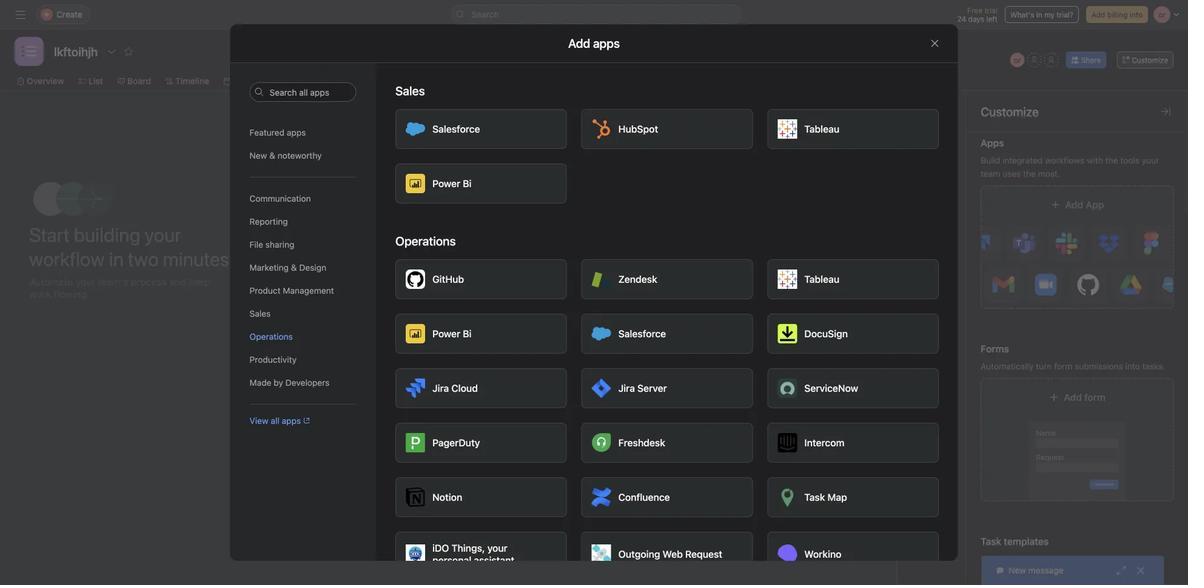 Task type: vqa. For each thing, say whether or not it's contained in the screenshot.
Create task button
no



Task type: locate. For each thing, give the bounding box(es) containing it.
0 horizontal spatial create
[[348, 467, 373, 477]]

tasks inside quickly create standardized tasks from a template.
[[1092, 555, 1113, 565]]

0 horizontal spatial when
[[545, 272, 565, 281]]

1 horizontal spatial move
[[836, 272, 854, 281]]

form down "form submissions"
[[373, 323, 391, 333]]

complete task
[[813, 310, 870, 320]]

1 horizontal spatial when
[[793, 272, 813, 281]]

when tasks move to this section, what should happen automatically? up set assignee button
[[545, 272, 706, 291]]

this inside the anyone with access to this project can add tasks manually
[[396, 244, 409, 252]]

in up team's
[[109, 248, 124, 271]]

what for set assignee
[[663, 272, 680, 281]]

the inside "from other apps choose the apps your team uses to create tasks for this project"
[[370, 454, 383, 464]]

2 when tasks move to this section, what should happen automatically? from the left
[[793, 272, 953, 291]]

collaborators
[[584, 348, 635, 358]]

0 vertical spatial apps
[[287, 128, 306, 138]]

2 when from the left
[[793, 272, 813, 281]]

1 vertical spatial power bi
[[432, 328, 471, 340]]

design
[[299, 263, 326, 273]]

set
[[566, 310, 579, 320]]

what right zendesk
[[663, 272, 680, 281]]

expand new message image
[[1117, 567, 1126, 576]]

when left the zendesk icon
[[545, 272, 565, 281]]

2 should from the left
[[930, 272, 953, 281]]

1 horizontal spatial team
[[981, 169, 1000, 179]]

skip
[[459, 518, 476, 528]]

things,
[[451, 543, 485, 555]]

sales inside button
[[250, 309, 271, 319]]

tasks inside task templates create a template to easily standardize tasks
[[386, 402, 407, 412]]

in inside start building your workflow in two minutes automate your team's process and keep work flowing.
[[109, 248, 124, 271]]

add for add to an additional project
[[813, 348, 829, 358]]

featured
[[250, 128, 284, 138]]

create up new message
[[1012, 555, 1037, 565]]

create down choose
[[348, 467, 373, 477]]

when for complete task
[[793, 272, 813, 281]]

move up assignee
[[588, 272, 607, 281]]

0 horizontal spatial automatically?
[[573, 283, 624, 291]]

info
[[1130, 10, 1143, 19]]

your inside "from other apps choose the apps your team uses to create tasks for this project"
[[406, 454, 424, 464]]

skip button
[[451, 512, 483, 534]]

1 when from the left
[[545, 272, 565, 281]]

for
[[398, 467, 409, 477]]

tasks left for
[[375, 467, 396, 477]]

apps up noteworthy
[[287, 128, 306, 138]]

a down "form submissions"
[[366, 323, 371, 333]]

team
[[981, 169, 1000, 179], [426, 454, 446, 464]]

into inside more options form submissions create a form that turns submissions into tasks
[[389, 336, 403, 346]]

fields
[[926, 148, 944, 156]]

1 horizontal spatial salesforce image
[[591, 324, 611, 344]]

overview
[[27, 76, 64, 86]]

add collaborators
[[566, 348, 635, 358]]

tasks left the zendesk icon
[[567, 272, 586, 281]]

& right new
[[269, 151, 275, 161]]

the down "other apps"
[[370, 454, 383, 464]]

workino button
[[767, 533, 939, 577]]

build integrated workflows with the tools your team uses the most.
[[981, 156, 1159, 179]]

automatically?
[[573, 283, 624, 291], [821, 283, 872, 291]]

add down the automatically turn form submissions into tasks.
[[1064, 392, 1082, 404]]

when up "docusign" icon
[[793, 272, 813, 281]]

operations inside button
[[250, 332, 293, 342]]

marketing
[[250, 263, 289, 273]]

1 horizontal spatial &
[[291, 263, 297, 273]]

operations
[[395, 234, 456, 248], [250, 332, 293, 342]]

when tasks move to this section, what should happen automatically? up task at right
[[793, 272, 953, 291]]

0 vertical spatial forms
[[921, 326, 942, 335]]

easily
[[420, 388, 442, 398]]

workflows
[[1045, 156, 1085, 166]]

task templates inside task templates create a template to easily standardize tasks
[[338, 375, 398, 385]]

0 horizontal spatial submissions
[[338, 336, 386, 346]]

& inside button
[[269, 151, 275, 161]]

team down pagerduty
[[426, 454, 446, 464]]

1 power bi from the top
[[432, 178, 471, 190]]

submissions down "form submissions"
[[338, 336, 386, 346]]

1 should from the left
[[682, 272, 706, 281]]

0 horizontal spatial the
[[370, 454, 383, 464]]

apps right the all
[[282, 416, 301, 426]]

this inside "from other apps choose the apps your team uses to create tasks for this project"
[[411, 467, 425, 477]]

forms up the add to an additional project button
[[921, 326, 942, 335]]

automatically? up assignee
[[573, 283, 624, 291]]

to down choose
[[338, 467, 346, 477]]

add to an additional project
[[813, 348, 921, 358]]

a up standardize
[[366, 388, 371, 398]]

most.
[[1038, 169, 1060, 179]]

tasks down turns
[[406, 336, 426, 346]]

0 vertical spatial task templates
[[338, 375, 398, 385]]

freshdesk image
[[591, 434, 611, 453]]

a up close icon
[[1136, 555, 1140, 565]]

tasks down anyone
[[317, 254, 335, 263]]

0 vertical spatial form
[[373, 323, 391, 333]]

your down "pagerduty" icon
[[406, 454, 424, 464]]

0 horizontal spatial sales
[[250, 309, 271, 319]]

automatically
[[981, 362, 1034, 372]]

tasks down "template"
[[386, 402, 407, 412]]

turns
[[411, 323, 432, 333]]

0 vertical spatial in
[[1036, 10, 1043, 19]]

1 happen from the left
[[545, 283, 571, 291]]

create up standardize
[[338, 388, 364, 398]]

salesforce image
[[405, 119, 425, 139], [591, 324, 611, 344]]

2 automatically? from the left
[[821, 283, 872, 291]]

add inside add app button
[[1065, 199, 1083, 211]]

section, for task
[[880, 272, 909, 281]]

tasks inside 'how will tasks be added to this project?'
[[365, 194, 394, 208]]

two minutes
[[128, 248, 229, 271]]

0 vertical spatial power bi button
[[395, 164, 567, 204]]

1 vertical spatial salesforce image
[[591, 324, 611, 344]]

tasks up this project?
[[365, 194, 394, 208]]

1 vertical spatial the
[[1023, 169, 1036, 179]]

0 horizontal spatial uses
[[448, 454, 466, 464]]

file
[[250, 240, 263, 250]]

tableau right tableau icon
[[804, 274, 839, 285]]

add to starred image
[[124, 47, 134, 56]]

form
[[373, 323, 391, 333], [1054, 362, 1072, 372], [1084, 392, 1106, 404]]

1 horizontal spatial sales
[[395, 84, 425, 98]]

0 horizontal spatial &
[[269, 151, 275, 161]]

a
[[366, 323, 371, 333], [366, 388, 371, 398], [1136, 555, 1140, 565]]

search list box
[[451, 5, 742, 24]]

0 horizontal spatial when tasks move to this section, what should happen automatically?
[[545, 272, 706, 291]]

automatically? for assignee
[[573, 283, 624, 291]]

quickly create standardized tasks from a template.
[[981, 555, 1140, 578]]

0 vertical spatial the
[[1106, 156, 1118, 166]]

1 vertical spatial &
[[291, 263, 297, 273]]

apps inside button
[[287, 128, 306, 138]]

in left my
[[1036, 10, 1043, 19]]

3
[[919, 148, 924, 156]]

add down 'docusign'
[[813, 348, 829, 358]]

task templates up "template"
[[338, 375, 398, 385]]

1 vertical spatial create
[[1012, 555, 1037, 565]]

project
[[411, 244, 435, 252], [894, 348, 921, 358], [428, 467, 455, 477]]

additional
[[853, 348, 891, 358]]

section, up set assignee button
[[633, 272, 661, 281]]

2 vertical spatial the
[[370, 454, 383, 464]]

0 horizontal spatial section,
[[633, 272, 661, 281]]

left
[[986, 15, 998, 23]]

to right "added"
[[451, 194, 462, 208]]

an
[[841, 348, 851, 358]]

1 when tasks move to this section, what should happen automatically? from the left
[[545, 272, 706, 291]]

0 vertical spatial customize
[[1132, 56, 1168, 64]]

0 horizontal spatial happen
[[545, 283, 571, 291]]

move for task
[[836, 272, 854, 281]]

your up two minutes
[[145, 224, 181, 247]]

what for complete task
[[911, 272, 928, 281]]

1 vertical spatial create
[[338, 388, 364, 398]]

uses
[[1003, 169, 1021, 179], [448, 454, 466, 464]]

1 tableau button from the top
[[767, 109, 939, 149]]

0 vertical spatial project
[[411, 244, 435, 252]]

project up notion
[[428, 467, 455, 477]]

how will tasks be added to this project?
[[317, 194, 462, 225]]

with right workflows
[[1087, 156, 1103, 166]]

forms up automatically on the right
[[981, 344, 1009, 355]]

1 vertical spatial team
[[426, 454, 446, 464]]

2 move from the left
[[836, 272, 854, 281]]

task templates up quickly
[[981, 536, 1049, 548]]

1 vertical spatial a
[[366, 388, 371, 398]]

add collaborators button
[[543, 338, 731, 368]]

1 horizontal spatial into
[[1125, 362, 1140, 372]]

0 horizontal spatial salesforce button
[[395, 109, 567, 149]]

1 vertical spatial in
[[109, 248, 124, 271]]

happen up the complete
[[793, 283, 819, 291]]

intercom button
[[767, 423, 939, 463]]

add left app
[[1065, 199, 1083, 211]]

1 vertical spatial tableau button
[[767, 260, 939, 300]]

2 what from the left
[[911, 272, 928, 281]]

0 horizontal spatial into
[[389, 336, 403, 346]]

1 horizontal spatial what
[[911, 272, 928, 281]]

1 tableau from the top
[[804, 123, 839, 135]]

2 power bi from the top
[[432, 328, 471, 340]]

to left the easily
[[410, 388, 418, 398]]

building
[[74, 224, 140, 247]]

happen up set
[[545, 283, 571, 291]]

1 vertical spatial project
[[894, 348, 921, 358]]

what up complete task button
[[911, 272, 928, 281]]

zendesk image
[[591, 270, 611, 289]]

from other apps choose the apps your team uses to create tasks for this project
[[338, 441, 466, 477]]

a inside more options form submissions create a form that turns submissions into tasks
[[366, 323, 371, 333]]

1 horizontal spatial customize
[[1132, 56, 1168, 64]]

0 horizontal spatial salesforce
[[432, 123, 480, 135]]

the left tools
[[1106, 156, 1118, 166]]

2 vertical spatial form
[[1084, 392, 1106, 404]]

list image
[[22, 44, 36, 59]]

2 tableau from the top
[[804, 274, 839, 285]]

tasks inside "from other apps choose the apps your team uses to create tasks for this project"
[[375, 467, 396, 477]]

2 vertical spatial apps
[[385, 454, 404, 464]]

1 move from the left
[[588, 272, 607, 281]]

this right for
[[411, 467, 425, 477]]

search
[[472, 9, 499, 19]]

tasks right tableau icon
[[815, 272, 834, 281]]

0 horizontal spatial in
[[109, 248, 124, 271]]

notion
[[432, 492, 462, 504]]

move up complete task
[[836, 272, 854, 281]]

salesforce image up add collaborators
[[591, 324, 611, 344]]

this project?
[[356, 211, 423, 225]]

task templates for task templates
[[981, 536, 1049, 548]]

0 vertical spatial &
[[269, 151, 275, 161]]

free
[[967, 6, 983, 15]]

&
[[269, 151, 275, 161], [291, 263, 297, 273]]

task map image
[[777, 488, 797, 508]]

tableau right tableau image
[[804, 123, 839, 135]]

free trial 24 days left
[[957, 6, 998, 23]]

1 create from the top
[[338, 323, 364, 333]]

customize down "info"
[[1132, 56, 1168, 64]]

apps up for
[[385, 454, 404, 464]]

1 horizontal spatial form
[[1054, 362, 1072, 372]]

2 power bi button from the top
[[395, 314, 567, 354]]

power bi up "added"
[[432, 178, 471, 190]]

operations up 'productivity'
[[250, 332, 293, 342]]

create inside more options form submissions create a form that turns submissions into tasks
[[338, 323, 364, 333]]

section,
[[633, 272, 661, 281], [880, 272, 909, 281]]

made
[[250, 378, 271, 388]]

0 horizontal spatial move
[[588, 272, 607, 281]]

when tasks move to this section, what should happen automatically? for complete task
[[793, 272, 953, 291]]

0 vertical spatial submissions
[[338, 336, 386, 346]]

tasks left from
[[1092, 555, 1113, 565]]

your
[[1142, 156, 1159, 166], [145, 224, 181, 247], [75, 277, 95, 288], [406, 454, 424, 464], [487, 543, 507, 555]]

uses inside build integrated workflows with the tools your team uses the most.
[[1003, 169, 1021, 179]]

automatically? up complete task
[[821, 283, 872, 291]]

apps inside "from other apps choose the apps your team uses to create tasks for this project"
[[385, 454, 404, 464]]

1 horizontal spatial in
[[1036, 10, 1043, 19]]

to right access
[[387, 244, 394, 252]]

0 horizontal spatial customize
[[981, 104, 1039, 119]]

create
[[338, 323, 364, 333], [338, 388, 364, 398]]

team down build
[[981, 169, 1000, 179]]

add left the 'collaborators'
[[566, 348, 582, 358]]

uses inside "from other apps choose the apps your team uses to create tasks for this project"
[[448, 454, 466, 464]]

made by developers button
[[250, 372, 356, 395]]

1 horizontal spatial task templates
[[981, 536, 1049, 548]]

name
[[1036, 429, 1056, 438]]

add for add collaborators
[[566, 348, 582, 358]]

apps
[[287, 128, 306, 138], [282, 416, 301, 426], [385, 454, 404, 464]]

create inside "from other apps choose the apps your team uses to create tasks for this project"
[[348, 467, 373, 477]]

1 automatically? from the left
[[573, 283, 624, 291]]

1 horizontal spatial should
[[930, 272, 953, 281]]

customize up "integrated"
[[981, 104, 1039, 119]]

tableau button
[[767, 109, 939, 149], [767, 260, 939, 300]]

intercom
[[804, 438, 844, 449]]

notion image
[[405, 488, 425, 508]]

to left an
[[831, 348, 839, 358]]

0 vertical spatial tableau
[[804, 123, 839, 135]]

sales button
[[250, 303, 356, 326]]

1 vertical spatial salesforce
[[618, 328, 666, 340]]

0 horizontal spatial operations
[[250, 332, 293, 342]]

close image
[[1136, 567, 1146, 576]]

0 vertical spatial sales
[[395, 84, 425, 98]]

1 horizontal spatial when tasks move to this section, what should happen automatically?
[[793, 272, 953, 291]]

tasks inside more options form submissions create a form that turns submissions into tasks
[[406, 336, 426, 346]]

section, for assignee
[[633, 272, 661, 281]]

2 create from the top
[[338, 388, 364, 398]]

happen for set assignee
[[545, 283, 571, 291]]

1 power bi button from the top
[[395, 164, 567, 204]]

jira server
[[618, 383, 667, 395]]

github button
[[395, 260, 567, 300]]

2 happen from the left
[[793, 283, 819, 291]]

2 tableau button from the top
[[767, 260, 939, 300]]

0 vertical spatial tableau button
[[767, 109, 939, 149]]

1 vertical spatial task templates
[[981, 536, 1049, 548]]

the down "integrated"
[[1023, 169, 1036, 179]]

0 vertical spatial operations
[[395, 234, 456, 248]]

create inside quickly create standardized tasks from a template.
[[1012, 555, 1037, 565]]

add
[[1092, 10, 1105, 19], [1065, 199, 1083, 211], [566, 348, 582, 358], [813, 348, 829, 358], [1064, 392, 1082, 404]]

add inside add billing info button
[[1092, 10, 1105, 19]]

this right access
[[396, 244, 409, 252]]

to inside task templates create a template to easily standardize tasks
[[410, 388, 418, 398]]

form right turn
[[1054, 362, 1072, 372]]

to up task at right
[[856, 272, 864, 281]]

choose
[[338, 454, 368, 464]]

1 horizontal spatial submissions
[[1075, 362, 1123, 372]]

2 horizontal spatial form
[[1084, 392, 1106, 404]]

0 vertical spatial with
[[1087, 156, 1103, 166]]

1 what from the left
[[663, 272, 680, 281]]

1 vertical spatial salesforce button
[[581, 314, 753, 354]]

1 vertical spatial forms
[[981, 344, 1009, 355]]

project right additional
[[894, 348, 921, 358]]

create down "form submissions"
[[338, 323, 364, 333]]

1 vertical spatial sales
[[250, 309, 271, 319]]

new & noteworthy button
[[250, 144, 356, 167]]

1 vertical spatial tableau
[[804, 274, 839, 285]]

complete
[[813, 310, 851, 320]]

0 horizontal spatial salesforce image
[[405, 119, 425, 139]]

operations button
[[250, 326, 356, 349]]

submissions up add form
[[1075, 362, 1123, 372]]

be
[[397, 194, 411, 208]]

start
[[29, 224, 70, 247]]

project inside the anyone with access to this project can add tasks manually
[[411, 244, 435, 252]]

uses down "integrated"
[[1003, 169, 1021, 179]]

add
[[451, 244, 464, 252]]

& for design
[[291, 263, 297, 273]]

jira cloud image
[[405, 379, 425, 398]]

power bi right turns
[[432, 328, 471, 340]]

this right the zendesk icon
[[618, 272, 631, 281]]

ido things, your personal assistant image
[[405, 545, 425, 565]]

1 horizontal spatial with
[[1087, 156, 1103, 166]]

1 section, from the left
[[633, 272, 661, 281]]

customize inside dropdown button
[[1132, 56, 1168, 64]]

and
[[169, 277, 186, 288]]

2 vertical spatial project
[[428, 467, 455, 477]]

1 horizontal spatial operations
[[395, 234, 456, 248]]

& inside button
[[291, 263, 297, 273]]

should for complete task
[[930, 272, 953, 281]]

power bi for operations
[[432, 328, 471, 340]]

a inside task templates create a template to easily standardize tasks
[[366, 388, 371, 398]]

salesforce image down dashboard
[[405, 119, 425, 139]]

add for add billing info
[[1092, 10, 1105, 19]]

add inside add collaborators button
[[566, 348, 582, 358]]

operations up github image
[[395, 234, 456, 248]]

add left billing
[[1092, 10, 1105, 19]]

pagerduty
[[432, 438, 480, 449]]

to inside "from other apps choose the apps your team uses to create tasks for this project"
[[338, 467, 346, 477]]

0 vertical spatial uses
[[1003, 169, 1021, 179]]

into left tasks.
[[1125, 362, 1140, 372]]

None text field
[[51, 41, 101, 62]]

0 vertical spatial create
[[338, 323, 364, 333]]

add billing info
[[1092, 10, 1143, 19]]

when tasks move to this section, what should happen automatically? for set assignee
[[545, 272, 706, 291]]

1 vertical spatial into
[[1125, 362, 1140, 372]]

0 horizontal spatial team
[[426, 454, 446, 464]]

1 horizontal spatial happen
[[793, 283, 819, 291]]

team inside build integrated workflows with the tools your team uses the most.
[[981, 169, 1000, 179]]

trial?
[[1057, 10, 1074, 19]]

personal assistant
[[432, 555, 514, 567]]

section, up complete task button
[[880, 272, 909, 281]]

move
[[588, 272, 607, 281], [836, 272, 854, 281]]

1 vertical spatial operations
[[250, 332, 293, 342]]

form down the automatically turn form submissions into tasks.
[[1084, 392, 1106, 404]]

add inside the add to an additional project button
[[813, 348, 829, 358]]

marketing & design button
[[250, 257, 356, 280]]

project left can
[[411, 244, 435, 252]]

1 vertical spatial power bi button
[[395, 314, 567, 354]]

with up manually
[[345, 244, 359, 252]]

tasks inside the anyone with access to this project can add tasks manually
[[317, 254, 335, 263]]

workflow
[[29, 248, 105, 271]]

overview link
[[17, 75, 64, 88]]

1 vertical spatial uses
[[448, 454, 466, 464]]

productivity
[[250, 355, 297, 365]]

0 horizontal spatial with
[[345, 244, 359, 252]]

1 vertical spatial submissions
[[1075, 362, 1123, 372]]

1 horizontal spatial create
[[1012, 555, 1037, 565]]

tableau button for sales
[[767, 109, 939, 149]]

confluence button
[[581, 478, 753, 518]]

uses down pagerduty
[[448, 454, 466, 464]]

1 vertical spatial apps
[[923, 267, 940, 275]]

with inside build integrated workflows with the tools your team uses the most.
[[1087, 156, 1103, 166]]

zendesk
[[618, 274, 657, 285]]

0 horizontal spatial form
[[373, 323, 391, 333]]

happen for complete task
[[793, 283, 819, 291]]

into
[[389, 336, 403, 346], [1125, 362, 1140, 372]]

2 section, from the left
[[880, 272, 909, 281]]

your right tools
[[1142, 156, 1159, 166]]

0 vertical spatial power bi
[[432, 178, 471, 190]]

github image
[[405, 270, 425, 289]]

1 horizontal spatial section,
[[880, 272, 909, 281]]

into down that
[[389, 336, 403, 346]]

form inside more options form submissions create a form that turns submissions into tasks
[[373, 323, 391, 333]]

1 horizontal spatial automatically?
[[821, 283, 872, 291]]

& left the design
[[291, 263, 297, 273]]

1 horizontal spatial uses
[[1003, 169, 1021, 179]]

Search all apps text field
[[250, 82, 356, 102]]

your up the personal assistant
[[487, 543, 507, 555]]

file sharing
[[250, 240, 294, 250]]



Task type: describe. For each thing, give the bounding box(es) containing it.
billing
[[1107, 10, 1128, 19]]

template.
[[981, 568, 1018, 578]]

1 horizontal spatial salesforce button
[[581, 314, 753, 354]]

tableau for sales
[[804, 123, 839, 135]]

servicenow image
[[777, 379, 797, 398]]

confluence image
[[591, 488, 611, 508]]

ido things, your personal assistant
[[432, 543, 514, 567]]

project inside "from other apps choose the apps your team uses to create tasks for this project"
[[428, 467, 455, 477]]

product management button
[[250, 280, 356, 303]]

jira server image
[[591, 379, 611, 398]]

1 horizontal spatial apps
[[981, 137, 1004, 149]]

view
[[250, 416, 268, 426]]

add billing info button
[[1086, 6, 1148, 23]]

tableau button for operations
[[767, 260, 939, 300]]

sharing
[[265, 240, 294, 250]]

from
[[338, 441, 358, 451]]

1 vertical spatial apps
[[282, 416, 301, 426]]

calendar
[[233, 76, 270, 86]]

trial
[[985, 6, 998, 15]]

task
[[924, 386, 939, 394]]

confluence
[[618, 492, 670, 504]]

a inside quickly create standardized tasks from a template.
[[1136, 555, 1140, 565]]

outgoing web request
[[618, 549, 722, 561]]

power bi button for operations
[[395, 314, 567, 354]]

tableau for operations
[[804, 274, 839, 285]]

quickly
[[981, 555, 1010, 565]]

board link
[[118, 75, 151, 88]]

template
[[373, 388, 408, 398]]

search button
[[451, 5, 742, 24]]

standardized
[[1039, 555, 1090, 565]]

team inside "from other apps choose the apps your team uses to create tasks for this project"
[[426, 454, 446, 464]]

0 horizontal spatial forms
[[921, 326, 942, 335]]

other apps
[[361, 441, 404, 451]]

0 vertical spatial salesforce image
[[405, 119, 425, 139]]

add for add app
[[1065, 199, 1083, 211]]

dashboard
[[370, 76, 414, 86]]

access
[[361, 244, 385, 252]]

& for noteworthy
[[269, 151, 275, 161]]

task map button
[[767, 478, 939, 518]]

reporting button
[[250, 210, 356, 234]]

add for add form
[[1064, 392, 1082, 404]]

to inside button
[[831, 348, 839, 358]]

tools
[[1120, 156, 1140, 166]]

what's in my trial? button
[[1005, 6, 1079, 23]]

all
[[271, 416, 279, 426]]

board
[[127, 76, 151, 86]]

close details image
[[1161, 107, 1171, 116]]

anyone
[[317, 244, 343, 252]]

add apps
[[568, 36, 620, 50]]

can
[[437, 244, 449, 252]]

start building your workflow in two minutes automate your team's process and keep work flowing.
[[29, 224, 229, 300]]

move for assignee
[[588, 272, 607, 281]]

1 vertical spatial form
[[1054, 362, 1072, 372]]

docusign button
[[767, 314, 939, 354]]

set assignee button
[[543, 300, 731, 330]]

noteworthy
[[278, 151, 322, 161]]

complete task button
[[790, 300, 978, 330]]

github
[[432, 274, 464, 285]]

docusign image
[[777, 324, 797, 344]]

file sharing button
[[250, 234, 356, 257]]

to inside 'how will tasks be added to this project?'
[[451, 194, 462, 208]]

turn
[[1036, 362, 1052, 372]]

power bi for sales
[[432, 178, 471, 190]]

0 vertical spatial salesforce button
[[395, 109, 567, 149]]

when for set assignee
[[545, 272, 565, 281]]

product management
[[250, 286, 334, 296]]

your left team's
[[75, 277, 95, 288]]

hubspot image
[[591, 119, 611, 139]]

automatically? for task
[[821, 283, 872, 291]]

with inside the anyone with access to this project can add tasks manually
[[345, 244, 359, 252]]

integrated
[[1003, 156, 1043, 166]]

ido things, your personal assistant button
[[395, 533, 567, 577]]

made by developers
[[250, 378, 330, 388]]

developers
[[285, 378, 330, 388]]

to left zendesk
[[609, 272, 616, 281]]

project inside button
[[894, 348, 921, 358]]

list link
[[79, 75, 103, 88]]

product
[[250, 286, 281, 296]]

0 horizontal spatial apps
[[923, 267, 940, 275]]

marketing & design
[[250, 263, 326, 273]]

options
[[315, 281, 342, 290]]

keep
[[188, 277, 210, 288]]

create inside task templates create a template to easily standardize tasks
[[338, 388, 364, 398]]

servicenow button
[[767, 369, 939, 409]]

from
[[1115, 555, 1134, 565]]

automatically turn form submissions into tasks.
[[981, 362, 1166, 372]]

close this dialog image
[[930, 39, 940, 48]]

outgoing web request button
[[581, 533, 753, 577]]

power bi image
[[405, 174, 425, 193]]

share button
[[1066, 52, 1106, 69]]

docusign
[[804, 328, 848, 340]]

section
[[543, 197, 569, 205]]

power bi button for sales
[[395, 164, 567, 204]]

outgoing web request image
[[591, 545, 611, 565]]

freshdesk
[[618, 438, 665, 449]]

to inside the anyone with access to this project can add tasks manually
[[387, 244, 394, 252]]

0 vertical spatial salesforce
[[432, 123, 480, 135]]

how
[[317, 194, 342, 208]]

this up task at right
[[866, 272, 879, 281]]

pagerduty image
[[405, 434, 425, 453]]

1 vertical spatial customize
[[981, 104, 1039, 119]]

assignee
[[581, 310, 616, 320]]

notion button
[[395, 478, 567, 518]]

tableau image
[[777, 270, 797, 289]]

that
[[394, 323, 409, 333]]

app
[[1086, 199, 1104, 211]]

workino image
[[777, 545, 797, 565]]

anyone with access to this project can add tasks manually
[[317, 244, 464, 263]]

24
[[957, 15, 966, 23]]

in inside button
[[1036, 10, 1043, 19]]

your inside build integrated workflows with the tools your team uses the most.
[[1142, 156, 1159, 166]]

add app button
[[980, 186, 1175, 309]]

productivity button
[[250, 349, 356, 372]]

hubspot button
[[581, 109, 753, 149]]

power bi image
[[405, 324, 425, 344]]

freshdesk button
[[581, 423, 753, 463]]

3 fields
[[919, 148, 944, 156]]

submissions inside more options form submissions create a form that turns submissions into tasks
[[338, 336, 386, 346]]

your inside ido things, your personal assistant
[[487, 543, 507, 555]]

task
[[853, 310, 870, 320]]

by
[[274, 378, 283, 388]]

outgoing
[[618, 549, 660, 561]]

task templates for task templates create a template to easily standardize tasks
[[338, 375, 398, 385]]

should for set assignee
[[682, 272, 706, 281]]

2 horizontal spatial the
[[1106, 156, 1118, 166]]

intercom image
[[777, 434, 797, 453]]

tableau image
[[777, 119, 797, 139]]

communication button
[[250, 187, 356, 210]]

view all apps link
[[250, 415, 311, 428]]

1 horizontal spatial forms
[[981, 344, 1009, 355]]

1 horizontal spatial salesforce
[[618, 328, 666, 340]]

featured apps
[[250, 128, 306, 138]]



